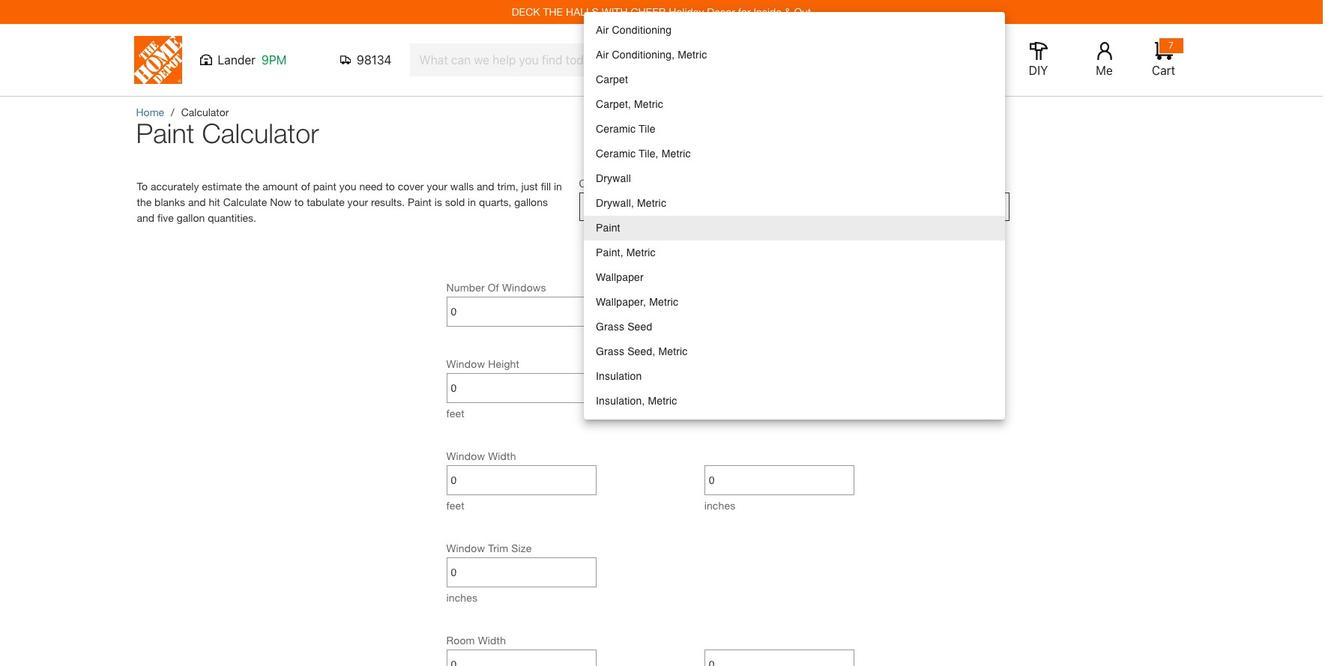 Task type: describe. For each thing, give the bounding box(es) containing it.
7
[[1169, 40, 1174, 51]]

cheer
[[631, 5, 666, 18]]

seed,
[[627, 346, 655, 358]]

paint inside popup button
[[584, 200, 608, 212]]

grass for grass seed, metric
[[596, 346, 624, 358]]

window for window height
[[446, 358, 485, 370]]

wallpaper, metric
[[596, 296, 679, 308]]

wallpaper,
[[596, 296, 646, 308]]

you
[[339, 180, 356, 193]]

drywall, metric option
[[584, 191, 1005, 216]]

98134
[[357, 53, 392, 67]]

diy button
[[1015, 42, 1063, 78]]

insulation, metric
[[596, 395, 677, 407]]

metric right paint, at the left top
[[626, 247, 656, 259]]

amount
[[263, 180, 298, 193]]

conditioning
[[612, 24, 672, 36]]

drywall,
[[596, 197, 634, 209]]

estimate
[[202, 180, 242, 193]]

paint button
[[584, 194, 1005, 216]]

grass seed, metric option
[[584, 340, 1005, 364]]

decor
[[707, 5, 735, 18]]

trim,
[[497, 180, 518, 193]]

now
[[270, 196, 292, 208]]

cart
[[1152, 64, 1175, 77]]

to accurately estimate the amount of paint you need    to cover your walls and trim, just fill in the blanks and hit    calculate now to tabulate your results. paint is sold in quarts,    gallons and five gallon quantities.
[[137, 180, 562, 224]]

9pm
[[262, 53, 287, 67]]

insulation,
[[596, 395, 645, 407]]

tabulate
[[307, 196, 345, 208]]

with
[[602, 5, 628, 18]]

the home depot logo image
[[134, 36, 182, 84]]

1 horizontal spatial your
[[427, 180, 447, 193]]

paint,
[[596, 247, 623, 259]]

wallpaper, metric option
[[584, 290, 1005, 315]]

accurately
[[151, 180, 199, 193]]

height
[[488, 358, 520, 370]]

insulation, metric option
[[584, 389, 1005, 414]]

air conditioning, metric option
[[584, 43, 1005, 67]]

metric up seed
[[649, 296, 679, 308]]

hit
[[209, 196, 220, 208]]

2 horizontal spatial and
[[477, 180, 494, 193]]

0 vertical spatial in
[[554, 180, 562, 193]]

quarts,
[[479, 196, 512, 208]]

ceramic tile
[[596, 123, 656, 135]]

ceramic tile, metric
[[596, 148, 691, 160]]

seed
[[627, 321, 652, 333]]

calculators:
[[609, 178, 666, 190]]

home
[[136, 106, 164, 118]]

grass for grass seed
[[596, 321, 624, 333]]

window height
[[446, 358, 520, 370]]

metric right seed,
[[659, 346, 688, 358]]

What can we help you find today? search field
[[419, 44, 831, 76]]

room width
[[446, 634, 506, 647]]

paint, metric option
[[584, 241, 1005, 265]]

paint inside "to accurately estimate the amount of paint you need    to cover your walls and trim, just fill in the blanks and hit    calculate now to tabulate your results. paint is sold in quarts,    gallons and five gallon quantities."
[[408, 196, 432, 208]]

paint option
[[584, 216, 1005, 241]]

ceramic tile, metric option
[[584, 142, 1005, 166]]

list box containing air conditioning
[[584, 12, 1005, 420]]

diy
[[1029, 64, 1048, 77]]

feet for window width
[[446, 499, 465, 512]]

metric right insulation,
[[648, 395, 677, 407]]

inside
[[754, 5, 782, 18]]

drywall, metric
[[596, 197, 666, 209]]

conditioning,
[[612, 49, 675, 61]]

window for window trim size
[[446, 542, 485, 555]]

deck
[[512, 5, 540, 18]]

five
[[157, 211, 174, 224]]

to
[[137, 180, 148, 193]]

calculator up amount
[[202, 117, 319, 149]]

wallpaper option
[[584, 265, 1005, 290]]

air for air conditioning
[[596, 24, 609, 36]]

carpet, metric option
[[584, 92, 1005, 117]]

fill
[[541, 180, 551, 193]]

0 vertical spatial to
[[386, 180, 395, 193]]

2 vertical spatial and
[[137, 211, 154, 224]]

cover
[[398, 180, 424, 193]]

deck the halls with cheer holiday decor for inside & out link
[[512, 5, 811, 18]]

drywall
[[596, 172, 631, 184]]

insulation
[[596, 370, 642, 382]]

quantities.
[[208, 211, 256, 224]]

for
[[738, 5, 751, 18]]

ceramic for ceramic tile, metric
[[596, 148, 636, 160]]

trim
[[488, 542, 508, 555]]

window for window width
[[446, 450, 485, 462]]

blanks
[[154, 196, 185, 208]]

home / calculator paint calculator
[[136, 106, 319, 149]]

2 vertical spatial inches
[[446, 591, 478, 604]]

paint
[[313, 180, 336, 193]]

air conditioning
[[596, 24, 672, 36]]

holiday
[[669, 5, 704, 18]]

of
[[488, 281, 499, 294]]

carpet
[[596, 73, 628, 85]]

number of windows
[[446, 281, 546, 294]]



Task type: locate. For each thing, give the bounding box(es) containing it.
1 vertical spatial feet
[[446, 499, 465, 512]]

calculator right / at left top
[[181, 106, 229, 118]]

1 vertical spatial and
[[188, 196, 206, 208]]

to
[[386, 180, 395, 193], [294, 196, 304, 208]]

list box
[[584, 12, 1005, 420]]

to down of
[[294, 196, 304, 208]]

2 ceramic from the top
[[596, 148, 636, 160]]

window
[[446, 358, 485, 370], [446, 450, 485, 462], [446, 542, 485, 555]]

in right fill
[[554, 180, 562, 193]]

1 feet from the top
[[446, 407, 465, 420]]

0 vertical spatial your
[[427, 180, 447, 193]]

paint inside home / calculator paint calculator
[[136, 117, 195, 149]]

your
[[427, 180, 447, 193], [347, 196, 368, 208]]

other calculators:
[[579, 178, 666, 190]]

width
[[488, 450, 516, 462], [478, 634, 506, 647]]

need
[[359, 180, 383, 193]]

2 air from the top
[[596, 49, 609, 61]]

metric right tile,
[[662, 148, 691, 160]]

air conditioning option
[[584, 18, 1005, 43]]

0 horizontal spatial your
[[347, 196, 368, 208]]

size
[[511, 542, 532, 555]]

1 horizontal spatial and
[[188, 196, 206, 208]]

feet up the window trim size
[[446, 499, 465, 512]]

air down with
[[596, 24, 609, 36]]

paint, metric
[[596, 247, 656, 259]]

the down to at the top
[[137, 196, 152, 208]]

the
[[543, 5, 563, 18]]

feet up window width
[[446, 407, 465, 420]]

0 horizontal spatial to
[[294, 196, 304, 208]]

room
[[446, 634, 475, 647]]

deck the halls with cheer holiday decor for inside & out
[[512, 5, 811, 18]]

window width
[[446, 450, 516, 462]]

grass seed
[[596, 321, 652, 333]]

the up calculate
[[245, 180, 260, 193]]

gallon
[[177, 211, 205, 224]]

your up is
[[427, 180, 447, 193]]

grass inside option
[[596, 346, 624, 358]]

0 vertical spatial and
[[477, 180, 494, 193]]

1 grass from the top
[[596, 321, 624, 333]]

metric down holiday
[[678, 49, 707, 61]]

feet
[[446, 407, 465, 420], [446, 499, 465, 512]]

paint up paint, at the left top
[[596, 222, 620, 234]]

air
[[596, 24, 609, 36], [596, 49, 609, 61]]

0 horizontal spatial in
[[468, 196, 476, 208]]

metric
[[678, 49, 707, 61], [634, 98, 663, 110], [662, 148, 691, 160], [637, 197, 666, 209], [626, 247, 656, 259], [649, 296, 679, 308], [659, 346, 688, 358], [648, 395, 677, 407]]

air inside air conditioning, metric option
[[596, 49, 609, 61]]

calculator
[[181, 106, 229, 118], [202, 117, 319, 149]]

0 vertical spatial grass
[[596, 321, 624, 333]]

and left "five"
[[137, 211, 154, 224]]

grass seed option
[[584, 315, 1005, 340]]

carpet, metric
[[596, 98, 663, 110]]

paint down other
[[584, 200, 608, 212]]

1 vertical spatial in
[[468, 196, 476, 208]]

ceramic for ceramic tile
[[596, 123, 636, 135]]

feet for window height
[[446, 407, 465, 420]]

cart 7
[[1152, 40, 1175, 77]]

your down you
[[347, 196, 368, 208]]

out
[[794, 5, 811, 18]]

None number field
[[451, 298, 592, 326], [451, 374, 592, 403], [451, 466, 592, 495], [709, 466, 850, 495], [451, 558, 592, 587], [451, 651, 592, 666], [709, 651, 850, 666], [451, 298, 592, 326], [451, 374, 592, 403], [451, 466, 592, 495], [709, 466, 850, 495], [451, 558, 592, 587], [451, 651, 592, 666], [709, 651, 850, 666]]

carpet option
[[584, 67, 1005, 92]]

number
[[446, 281, 485, 294]]

paint inside option
[[596, 222, 620, 234]]

grass down wallpaper,
[[596, 321, 624, 333]]

width for room width
[[478, 634, 506, 647]]

me button
[[1081, 42, 1128, 78]]

gallons
[[514, 196, 548, 208]]

grass seed, metric
[[596, 346, 688, 358]]

me
[[1096, 64, 1113, 77]]

and up gallon
[[188, 196, 206, 208]]

tile
[[639, 123, 656, 135]]

paint down cover
[[408, 196, 432, 208]]

inches
[[704, 407, 736, 420], [704, 499, 736, 512], [446, 591, 478, 604]]

calculate
[[223, 196, 267, 208]]

to up results.
[[386, 180, 395, 193]]

ceramic down carpet,
[[596, 123, 636, 135]]

1 ceramic from the top
[[596, 123, 636, 135]]

1 air from the top
[[596, 24, 609, 36]]

metric up tile
[[634, 98, 663, 110]]

in
[[554, 180, 562, 193], [468, 196, 476, 208]]

air inside air conditioning option
[[596, 24, 609, 36]]

lander
[[218, 53, 256, 67]]

in right sold
[[468, 196, 476, 208]]

and up quarts,
[[477, 180, 494, 193]]

just
[[521, 180, 538, 193]]

3 window from the top
[[446, 542, 485, 555]]

wallpaper
[[596, 271, 644, 283]]

window trim size
[[446, 542, 532, 555]]

air for air conditioning, metric
[[596, 49, 609, 61]]

ceramic tile option
[[584, 117, 1005, 142]]

0 vertical spatial feet
[[446, 407, 465, 420]]

0 vertical spatial air
[[596, 24, 609, 36]]

metric down calculators:
[[637, 197, 666, 209]]

2 window from the top
[[446, 450, 485, 462]]

1 vertical spatial your
[[347, 196, 368, 208]]

air up carpet
[[596, 49, 609, 61]]

1 horizontal spatial to
[[386, 180, 395, 193]]

grass up insulation
[[596, 346, 624, 358]]

grass inside option
[[596, 321, 624, 333]]

results.
[[371, 196, 405, 208]]

paint up accurately
[[136, 117, 195, 149]]

the
[[245, 180, 260, 193], [137, 196, 152, 208]]

2 vertical spatial window
[[446, 542, 485, 555]]

&
[[785, 5, 791, 18]]

1 vertical spatial to
[[294, 196, 304, 208]]

1 horizontal spatial the
[[245, 180, 260, 193]]

2 feet from the top
[[446, 499, 465, 512]]

and
[[477, 180, 494, 193], [188, 196, 206, 208], [137, 211, 154, 224]]

1 vertical spatial ceramic
[[596, 148, 636, 160]]

other
[[579, 178, 606, 190]]

0 horizontal spatial the
[[137, 196, 152, 208]]

ceramic up drywall
[[596, 148, 636, 160]]

1 vertical spatial the
[[137, 196, 152, 208]]

metric inside "option"
[[634, 98, 663, 110]]

halls
[[566, 5, 599, 18]]

0 vertical spatial width
[[488, 450, 516, 462]]

walls
[[450, 180, 474, 193]]

1 vertical spatial inches
[[704, 499, 736, 512]]

0 vertical spatial the
[[245, 180, 260, 193]]

home link
[[136, 106, 164, 118]]

width for window width
[[488, 450, 516, 462]]

1 window from the top
[[446, 358, 485, 370]]

tile,
[[639, 148, 659, 160]]

air conditioning, metric
[[596, 49, 707, 61]]

1 vertical spatial grass
[[596, 346, 624, 358]]

1 horizontal spatial in
[[554, 180, 562, 193]]

0 vertical spatial inches
[[704, 407, 736, 420]]

ceramic
[[596, 123, 636, 135], [596, 148, 636, 160]]

1 vertical spatial width
[[478, 634, 506, 647]]

insulation option
[[584, 364, 1005, 389]]

grass
[[596, 321, 624, 333], [596, 346, 624, 358]]

windows
[[502, 281, 546, 294]]

0 vertical spatial ceramic
[[596, 123, 636, 135]]

is
[[435, 196, 442, 208]]

/
[[171, 106, 174, 118]]

of
[[301, 180, 310, 193]]

1 vertical spatial air
[[596, 49, 609, 61]]

drywall option
[[584, 166, 1005, 191]]

0 horizontal spatial and
[[137, 211, 154, 224]]

0 vertical spatial window
[[446, 358, 485, 370]]

2 grass from the top
[[596, 346, 624, 358]]

carpet,
[[596, 98, 631, 110]]

98134 button
[[340, 52, 392, 67]]

1 vertical spatial window
[[446, 450, 485, 462]]

sold
[[445, 196, 465, 208]]

lander 9pm
[[218, 53, 287, 67]]



Task type: vqa. For each thing, say whether or not it's contained in the screenshot.
Room on the bottom of page
yes



